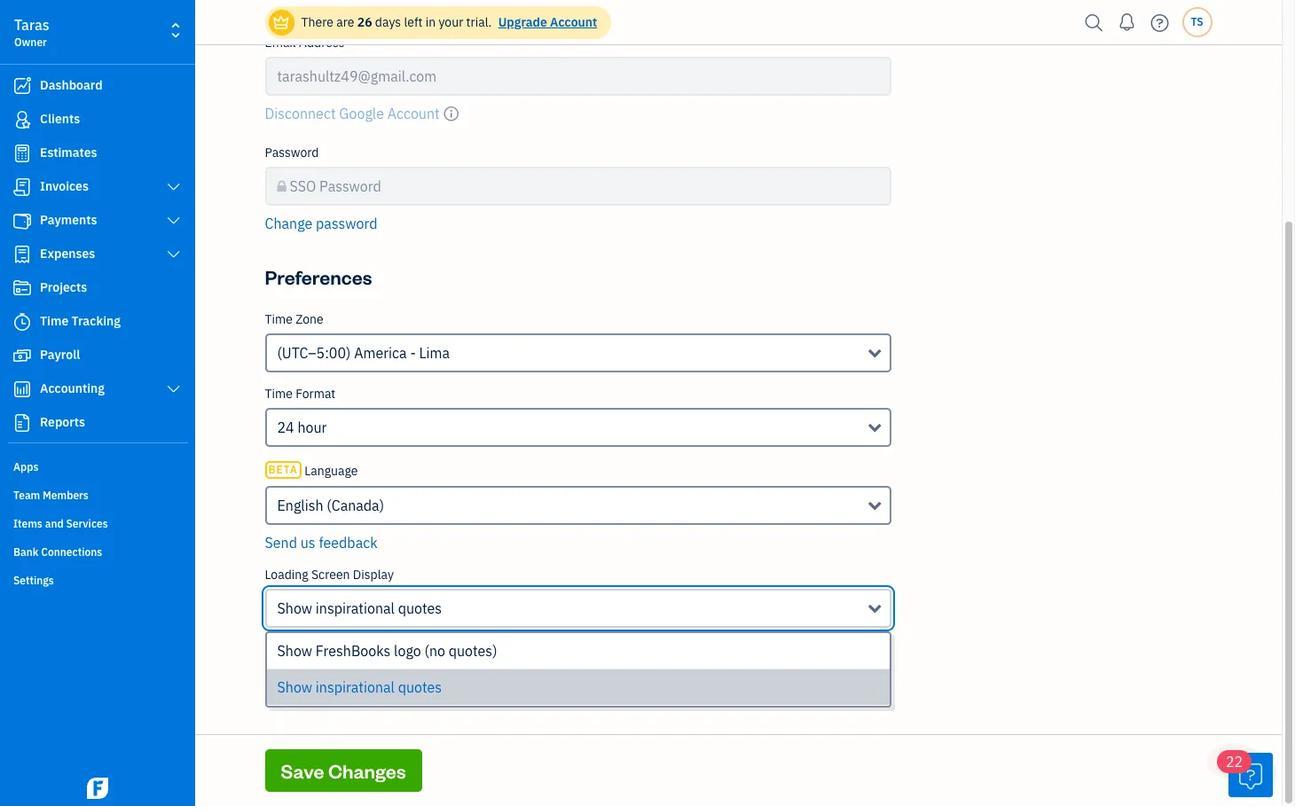 Task type: locate. For each thing, give the bounding box(es) containing it.
of
[[315, 672, 327, 690]]

1 vertical spatial show inspirational quotes
[[277, 679, 442, 696]]

0 vertical spatial freshbooks
[[316, 642, 391, 660]]

1 inspirational from the top
[[316, 600, 395, 617]]

0 vertical spatial quotes
[[398, 600, 442, 617]]

zone
[[296, 311, 324, 327]]

show inspirational quotes option
[[267, 670, 890, 706]]

and
[[45, 517, 64, 530]]

chevron large down image
[[166, 180, 182, 194], [166, 214, 182, 228], [166, 247, 182, 262], [166, 382, 182, 396]]

log out of freshbooks on all devices
[[265, 672, 495, 690]]

payment image
[[12, 212, 33, 230]]

projects
[[40, 279, 87, 295]]

0 vertical spatial your
[[439, 14, 463, 30]]

invoices
[[40, 178, 89, 194]]

1 show inspirational quotes from the top
[[277, 600, 442, 617]]

beta
[[268, 463, 298, 476]]

project image
[[12, 279, 33, 297]]

22 button
[[1217, 750, 1273, 797]]

sso password
[[290, 177, 381, 195]]

choose what appears when your account is loading.
[[265, 634, 553, 650]]

2 show from the top
[[277, 642, 312, 660]]

quotes down logo
[[398, 679, 442, 696]]

24 hour
[[277, 419, 327, 436]]

show inside option
[[277, 679, 312, 696]]

chart image
[[12, 381, 33, 398]]

apps link
[[4, 453, 190, 480]]

tracking
[[71, 313, 121, 329]]

time tracking
[[40, 313, 121, 329]]

(canada)
[[327, 497, 384, 514]]

freshbooks inside show freshbooks logo (no quotes) option
[[316, 642, 391, 660]]

2 quotes from the top
[[398, 679, 442, 696]]

format
[[296, 386, 336, 402]]

1 show from the top
[[277, 600, 312, 617]]

account profile element
[[258, 0, 899, 248]]

2 chevron large down image from the top
[[166, 214, 182, 228]]

time right timer image
[[40, 313, 69, 329]]

your right logo
[[421, 634, 446, 650]]

estimate image
[[12, 145, 33, 162]]

chevron large down image for invoices
[[166, 180, 182, 194]]

1 vertical spatial your
[[421, 634, 446, 650]]

show for loading screen display field
[[277, 600, 312, 617]]

dashboard link
[[4, 70, 190, 102]]

logo
[[394, 642, 421, 660]]

3 show from the top
[[277, 679, 312, 696]]

show inspirational quotes up appears
[[277, 600, 442, 617]]

3 chevron large down image from the top
[[166, 247, 182, 262]]

in
[[425, 14, 436, 30]]

list box inside 'preferences' element
[[267, 633, 890, 706]]

inspirational down appears
[[316, 679, 395, 696]]

password
[[316, 215, 377, 232]]

show down loading
[[277, 600, 312, 617]]

Language field
[[265, 486, 892, 525]]

0 vertical spatial password
[[265, 145, 319, 161]]

estimates
[[40, 145, 97, 161]]

chevron large down image for expenses
[[166, 247, 182, 262]]

lock image
[[277, 176, 286, 197]]

show inspirational quotes down appears
[[277, 679, 442, 696]]

send
[[265, 534, 297, 552]]

chevron large down image up the reports link
[[166, 382, 182, 396]]

clients
[[40, 111, 80, 127]]

your
[[439, 14, 463, 30], [421, 634, 446, 650]]

changes
[[328, 758, 406, 783]]

show up out
[[277, 642, 312, 660]]

time
[[265, 311, 293, 327], [40, 313, 69, 329], [265, 386, 293, 402]]

(utc–5:00) america - lima
[[277, 344, 450, 362]]

clients link
[[4, 104, 190, 136]]

-
[[410, 344, 416, 362]]

info image
[[443, 103, 459, 124]]

connections
[[41, 546, 102, 559]]

1 vertical spatial show
[[277, 642, 312, 660]]

sso
[[290, 177, 316, 195]]

0 vertical spatial show
[[277, 600, 312, 617]]

invoices link
[[4, 171, 190, 203]]

send us feedback
[[265, 534, 378, 552]]

2 vertical spatial show
[[277, 679, 312, 696]]

email address
[[265, 35, 345, 51]]

apps
[[13, 460, 39, 474]]

chevron large down image inside payments link
[[166, 214, 182, 228]]

loading screen display
[[265, 567, 394, 583]]

1 vertical spatial freshbooks
[[331, 672, 406, 690]]

show left of at the bottom left
[[277, 679, 312, 696]]

chevron large down image inside expenses link
[[166, 247, 182, 262]]

trial.
[[466, 14, 492, 30]]

owner
[[14, 35, 47, 49]]

items and services link
[[4, 510, 190, 537]]

main element
[[0, 0, 239, 806]]

payments
[[40, 212, 97, 228]]

password up password
[[319, 177, 381, 195]]

1 quotes from the top
[[398, 600, 442, 617]]

account
[[449, 634, 493, 650]]

taras
[[14, 16, 49, 34]]

items and services
[[13, 517, 108, 530]]

loading.
[[508, 634, 553, 650]]

time left zone
[[265, 311, 293, 327]]

members
[[43, 489, 89, 502]]

1 vertical spatial inspirational
[[316, 679, 395, 696]]

4 chevron large down image from the top
[[166, 382, 182, 396]]

freshbooks up log out of freshbooks on all devices button
[[316, 642, 391, 660]]

time format
[[265, 386, 336, 402]]

2 inspirational from the top
[[316, 679, 395, 696]]

freshbooks down show freshbooks logo (no quotes)
[[331, 672, 406, 690]]

money image
[[12, 347, 33, 365]]

accounting link
[[4, 373, 190, 405]]

show inspirational quotes
[[277, 600, 442, 617], [277, 679, 442, 696]]

ts button
[[1182, 7, 1212, 37]]

show inside loading screen display field
[[277, 600, 312, 617]]

america
[[354, 344, 407, 362]]

chevron large down image inside accounting link
[[166, 382, 182, 396]]

show inside option
[[277, 642, 312, 660]]

freshbooks inside log out of freshbooks on all devices button
[[331, 672, 406, 690]]

is
[[496, 634, 505, 650]]

settings link
[[4, 567, 190, 593]]

list box
[[267, 633, 890, 706]]

26
[[357, 14, 372, 30]]

0 vertical spatial show inspirational quotes
[[277, 600, 442, 617]]

quotes
[[398, 600, 442, 617], [398, 679, 442, 696]]

your right in
[[439, 14, 463, 30]]

2 show inspirational quotes from the top
[[277, 679, 442, 696]]

time zone
[[265, 311, 324, 327]]

address
[[299, 35, 345, 51]]

1 horizontal spatial password
[[319, 177, 381, 195]]

resource center badge image
[[1228, 753, 1273, 797]]

1 vertical spatial quotes
[[398, 679, 442, 696]]

show
[[277, 600, 312, 617], [277, 642, 312, 660], [277, 679, 312, 696]]

screen
[[311, 567, 350, 583]]

Time Format field
[[265, 408, 892, 447]]

search image
[[1080, 9, 1108, 36]]

inspirational up appears
[[316, 600, 395, 617]]

chevron large down image down invoices link
[[166, 214, 182, 228]]

quotes up choose what appears when your account is loading.
[[398, 600, 442, 617]]

inspirational
[[316, 600, 395, 617], [316, 679, 395, 696]]

what
[[309, 634, 337, 650]]

show for list box containing show freshbooks logo (no quotes)
[[277, 642, 312, 660]]

1 chevron large down image from the top
[[166, 180, 182, 194]]

loading
[[265, 567, 308, 583]]

chevron large down image up projects link in the left top of the page
[[166, 247, 182, 262]]

time for (utc–5:00)
[[265, 311, 293, 327]]

time up 24
[[265, 386, 293, 402]]

log out of freshbooks on all devices button
[[265, 671, 495, 692]]

(no
[[424, 642, 445, 660]]

0 vertical spatial inspirational
[[316, 600, 395, 617]]

settings
[[13, 574, 54, 587]]

quotes inside loading screen display field
[[398, 600, 442, 617]]

freshbooks image
[[83, 778, 112, 799]]

list box containing show freshbooks logo (no quotes)
[[267, 633, 890, 706]]

dashboard image
[[12, 77, 33, 95]]

password up lock icon
[[265, 145, 319, 161]]

chevron large down image up payments link
[[166, 180, 182, 194]]

preferences element
[[258, 311, 899, 713]]

are
[[336, 14, 354, 30]]



Task type: describe. For each thing, give the bounding box(es) containing it.
dashboard
[[40, 77, 103, 93]]

report image
[[12, 414, 33, 432]]

quotes)
[[449, 642, 497, 660]]

bank
[[13, 546, 39, 559]]

log
[[265, 672, 287, 690]]

reports link
[[4, 407, 190, 439]]

time for 24 hour
[[265, 386, 293, 402]]

22
[[1226, 753, 1243, 771]]

payroll
[[40, 347, 80, 363]]

change password
[[265, 215, 377, 232]]

chevron large down image for payments
[[166, 214, 182, 228]]

expenses
[[40, 246, 95, 262]]

taras owner
[[14, 16, 49, 49]]

left
[[404, 14, 423, 30]]

beta language
[[268, 463, 358, 479]]

Time Zone field
[[265, 334, 892, 373]]

go to help image
[[1146, 9, 1174, 36]]

expense image
[[12, 246, 33, 263]]

First Name text field
[[265, 0, 571, 21]]

english
[[277, 497, 323, 514]]

upgrade account link
[[495, 14, 597, 30]]

quotes inside option
[[398, 679, 442, 696]]

appears
[[340, 634, 385, 650]]

hour
[[298, 419, 327, 436]]

save changes button
[[265, 750, 422, 792]]

payments link
[[4, 205, 190, 237]]

out
[[291, 672, 312, 690]]

change
[[265, 215, 312, 232]]

bank connections link
[[4, 538, 190, 565]]

email
[[265, 35, 296, 51]]

team members
[[13, 489, 89, 502]]

chevron large down image for accounting
[[166, 382, 182, 396]]

team members link
[[4, 482, 190, 508]]

Loading Screen Display field
[[265, 589, 892, 628]]

choose
[[265, 634, 306, 650]]

when
[[388, 634, 418, 650]]

your inside 'preferences' element
[[421, 634, 446, 650]]

english (canada)
[[277, 497, 384, 514]]

projects link
[[4, 272, 190, 304]]

estimates link
[[4, 137, 190, 169]]

(utc–5:00)
[[277, 344, 351, 362]]

team
[[13, 489, 40, 502]]

ts
[[1191, 15, 1203, 28]]

1 vertical spatial password
[[319, 177, 381, 195]]

show inspirational quotes inside loading screen display field
[[277, 600, 442, 617]]

on
[[409, 672, 425, 690]]

bank connections
[[13, 546, 102, 559]]

services
[[66, 517, 108, 530]]

send us feedback link
[[265, 534, 378, 552]]

language
[[304, 463, 358, 479]]

lima
[[419, 344, 450, 362]]

payroll link
[[4, 340, 190, 372]]

time inside main element
[[40, 313, 69, 329]]

Email Address email field
[[265, 57, 892, 96]]

display
[[353, 567, 394, 583]]

reports
[[40, 414, 85, 430]]

there are 26 days left in your trial. upgrade account
[[301, 14, 597, 30]]

show inspirational quotes inside option
[[277, 679, 442, 696]]

show freshbooks logo (no quotes) option
[[267, 633, 890, 670]]

inspirational inside option
[[316, 679, 395, 696]]

show freshbooks logo (no quotes)
[[277, 642, 497, 660]]

save changes
[[281, 758, 406, 783]]

invoice image
[[12, 178, 33, 196]]

days
[[375, 14, 401, 30]]

timer image
[[12, 313, 33, 331]]

inspirational inside loading screen display field
[[316, 600, 395, 617]]

preferences
[[265, 264, 372, 289]]

0 horizontal spatial password
[[265, 145, 319, 161]]

accounting
[[40, 381, 105, 396]]

upgrade
[[498, 14, 547, 30]]

client image
[[12, 111, 33, 129]]

feedback
[[319, 534, 378, 552]]

Last Name text field
[[585, 0, 892, 21]]

account
[[550, 14, 597, 30]]

expenses link
[[4, 239, 190, 271]]

us
[[300, 534, 315, 552]]

save
[[281, 758, 324, 783]]

items
[[13, 517, 42, 530]]

crown image
[[272, 13, 290, 31]]

notifications image
[[1113, 4, 1141, 40]]

time tracking link
[[4, 306, 190, 338]]

devices
[[447, 672, 495, 690]]

all
[[428, 672, 444, 690]]



Task type: vqa. For each thing, say whether or not it's contained in the screenshot.
Show Inspirational Quotes inside Loading Screen Display field
yes



